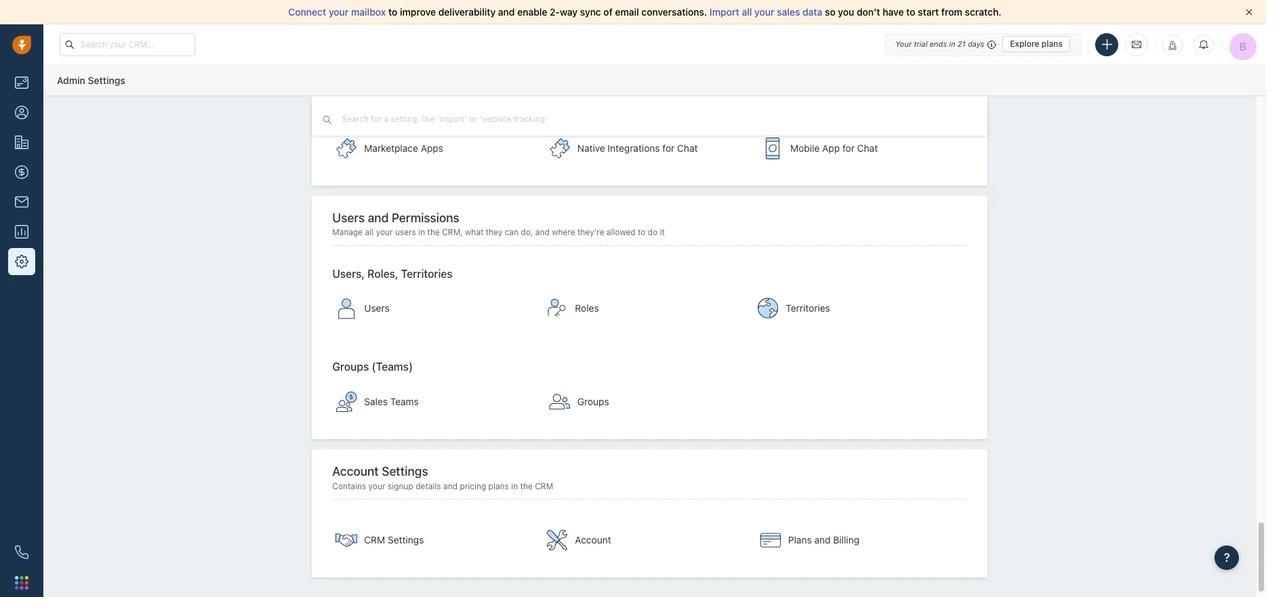 Task type: locate. For each thing, give the bounding box(es) containing it.
plans right "pricing"
[[488, 481, 509, 491]]

all right manage
[[365, 227, 374, 238]]

don't
[[857, 6, 880, 18]]

in right "pricing"
[[511, 481, 518, 491]]

2 horizontal spatial in
[[949, 39, 955, 48]]

permissions
[[392, 211, 459, 225]]

settings right admin at the left of page
[[88, 74, 125, 86]]

and
[[498, 6, 515, 18], [368, 211, 389, 225], [535, 227, 550, 238], [443, 481, 458, 491], [814, 534, 831, 546]]

where
[[552, 227, 575, 238]]

users inside 'link'
[[364, 303, 390, 314]]

groups
[[332, 361, 369, 373], [577, 396, 609, 408]]

for right app
[[842, 142, 855, 154]]

0 horizontal spatial plans
[[488, 481, 509, 491]]

account inside the account settings contains your signup details and pricing plans in the crm
[[332, 464, 379, 479]]

0 vertical spatial users
[[332, 211, 365, 225]]

the down permissions at the top left
[[427, 227, 440, 238]]

billing
[[833, 534, 860, 546]]

marketplace apps link
[[329, 125, 536, 172]]

1 for from the left
[[662, 142, 675, 154]]

your left the signup
[[368, 481, 385, 491]]

signup
[[388, 481, 413, 491]]

for for integrations
[[662, 142, 675, 154]]

connect
[[288, 6, 326, 18]]

0 vertical spatial apps
[[332, 107, 358, 119]]

0 horizontal spatial apps
[[332, 107, 358, 119]]

crm up edit your signup details, export data, cancel account image
[[535, 481, 553, 491]]

your left the "users" on the top of the page
[[376, 227, 393, 238]]

phone element
[[8, 539, 35, 566]]

your left mailbox
[[329, 6, 349, 18]]

crm settings link
[[329, 517, 536, 564]]

groups link
[[542, 378, 749, 426]]

to left do
[[638, 227, 646, 238]]

0 vertical spatial in
[[949, 39, 955, 48]]

native integrations for chat
[[577, 142, 698, 154]]

1 vertical spatial groups
[[577, 396, 609, 408]]

the inside the account settings contains your signup details and pricing plans in the crm
[[520, 481, 533, 491]]

close image
[[1246, 9, 1253, 16]]

1 vertical spatial account
[[575, 534, 611, 546]]

set your crm language, time zone, date and time formats, and more image
[[336, 529, 357, 551]]

territories right put users in territories to auto-assign records to them "image" in the right of the page
[[786, 303, 830, 314]]

your inside the account settings contains your signup details and pricing plans in the crm
[[368, 481, 385, 491]]

2 chat from the left
[[857, 142, 878, 154]]

1 vertical spatial users
[[364, 303, 390, 314]]

marketplace apps
[[364, 142, 443, 154]]

account right edit your signup details, export data, cancel account image
[[575, 534, 611, 546]]

0 vertical spatial all
[[742, 6, 752, 18]]

it
[[660, 227, 665, 238]]

the right "pricing"
[[520, 481, 533, 491]]

1 horizontal spatial crm
[[535, 481, 553, 491]]

0 horizontal spatial in
[[418, 227, 425, 238]]

all right import
[[742, 6, 752, 18]]

2 for from the left
[[842, 142, 855, 154]]

of
[[604, 6, 613, 18]]

and right the do,
[[535, 227, 550, 238]]

account for account
[[575, 534, 611, 546]]

chat right app
[[857, 142, 878, 154]]

all
[[742, 6, 752, 18], [365, 227, 374, 238]]

users
[[332, 211, 365, 225], [364, 303, 390, 314]]

1 vertical spatial settings
[[382, 464, 428, 479]]

integrate key apps quickly without getting on marketplace image
[[549, 137, 571, 159]]

from
[[941, 6, 962, 18]]

apps up 'connect your apps to your account via the marketplace' image
[[332, 107, 358, 119]]

create teams to share sales reports, views and more image
[[336, 391, 357, 413]]

territories
[[401, 267, 453, 280], [786, 303, 830, 314]]

groups for groups
[[577, 396, 609, 408]]

0 horizontal spatial the
[[427, 227, 440, 238]]

0 horizontal spatial groups
[[332, 361, 369, 373]]

roles,
[[368, 267, 398, 280]]

0 vertical spatial crm
[[535, 481, 553, 491]]

settings
[[88, 74, 125, 86], [382, 464, 428, 479], [388, 534, 424, 546]]

groups up create teams to share sales reports, views and more image
[[332, 361, 369, 373]]

account up contains
[[332, 464, 379, 479]]

plans
[[788, 534, 812, 546]]

territories up users 'link'
[[401, 267, 453, 280]]

your
[[329, 6, 349, 18], [754, 6, 774, 18], [376, 227, 393, 238], [368, 481, 385, 491]]

0 horizontal spatial for
[[662, 142, 675, 154]]

0 vertical spatial territories
[[401, 267, 453, 280]]

chat
[[677, 142, 698, 154], [857, 142, 878, 154]]

do
[[648, 227, 658, 238]]

send email image
[[1132, 39, 1141, 50]]

plans right explore at the top of page
[[1042, 39, 1063, 49]]

1 horizontal spatial territories
[[786, 303, 830, 314]]

in
[[949, 39, 955, 48], [418, 227, 425, 238], [511, 481, 518, 491]]

users up manage
[[332, 211, 365, 225]]

users inside users and permissions manage all your users in the crm, what they can do, and where they're allowed to do it
[[332, 211, 365, 225]]

1 horizontal spatial apps
[[421, 142, 443, 154]]

settings up the signup
[[382, 464, 428, 479]]

1 horizontal spatial the
[[520, 481, 533, 491]]

for right 'integrations'
[[662, 142, 675, 154]]

0 vertical spatial the
[[427, 227, 440, 238]]

mobile
[[790, 142, 820, 154]]

1 horizontal spatial to
[[638, 227, 646, 238]]

and right details
[[443, 481, 458, 491]]

1 horizontal spatial in
[[511, 481, 518, 491]]

crm right set your crm language, time zone, date and time formats, and more icon
[[364, 534, 385, 546]]

0 horizontal spatial crm
[[364, 534, 385, 546]]

users right add users, edit their information, deactivate them from the account icon
[[364, 303, 390, 314]]

account
[[332, 464, 379, 479], [575, 534, 611, 546]]

can
[[505, 227, 519, 238]]

roles link
[[540, 285, 747, 332]]

0 horizontal spatial chat
[[677, 142, 698, 154]]

install the mobile app to chat with customers on the go image
[[762, 137, 784, 159]]

1 vertical spatial plans
[[488, 481, 509, 491]]

groups (teams)
[[332, 361, 413, 373]]

plans
[[1042, 39, 1063, 49], [488, 481, 509, 491]]

explore plans
[[1010, 39, 1063, 49]]

groups right create teams to reply to chats, track metrics, and more icon
[[577, 396, 609, 408]]

0 vertical spatial settings
[[88, 74, 125, 86]]

teams
[[390, 396, 419, 408]]

1 horizontal spatial account
[[575, 534, 611, 546]]

start
[[918, 6, 939, 18]]

sales teams
[[364, 396, 419, 408]]

1 vertical spatial in
[[418, 227, 425, 238]]

2 vertical spatial in
[[511, 481, 518, 491]]

explore
[[1010, 39, 1039, 49]]

1 vertical spatial all
[[365, 227, 374, 238]]

connect your mailbox to improve deliverability and enable 2-way sync of email conversations. import all your sales data so you don't have to start from scratch.
[[288, 6, 1001, 18]]

they're
[[577, 227, 604, 238]]

you
[[838, 6, 854, 18]]

email
[[615, 6, 639, 18]]

and left permissions at the top left
[[368, 211, 389, 225]]

groups inside groups "link"
[[577, 396, 609, 408]]

0 horizontal spatial account
[[332, 464, 379, 479]]

chat for mobile app for chat
[[857, 142, 878, 154]]

1 vertical spatial apps
[[421, 142, 443, 154]]

users for users and permissions manage all your users in the crm, what they can do, and where they're allowed to do it
[[332, 211, 365, 225]]

freshworks switcher image
[[15, 576, 28, 590]]

create roles with specific permissions, assign users to them image
[[547, 298, 568, 320]]

crm
[[535, 481, 553, 491], [364, 534, 385, 546]]

users,
[[332, 267, 365, 280]]

add users, edit their information, deactivate them from the account image
[[336, 298, 357, 320]]

plans inside the account settings contains your signup details and pricing plans in the crm
[[488, 481, 509, 491]]

to left start
[[906, 6, 915, 18]]

apps
[[332, 107, 358, 119], [421, 142, 443, 154]]

the
[[427, 227, 440, 238], [520, 481, 533, 491]]

your trial ends in 21 days
[[895, 39, 984, 48]]

1 horizontal spatial for
[[842, 142, 855, 154]]

groups for groups (teams)
[[332, 361, 369, 373]]

1 horizontal spatial groups
[[577, 396, 609, 408]]

0 horizontal spatial territories
[[401, 267, 453, 280]]

users and permissions manage all your users in the crm, what they can do, and where they're allowed to do it
[[332, 211, 665, 238]]

2-
[[550, 6, 560, 18]]

scratch.
[[965, 6, 1001, 18]]

1 horizontal spatial all
[[742, 6, 752, 18]]

1 horizontal spatial chat
[[857, 142, 878, 154]]

2 vertical spatial settings
[[388, 534, 424, 546]]

find a list of all pricing plans; upgrade or downgrade here image
[[760, 529, 781, 551]]

to
[[388, 6, 397, 18], [906, 6, 915, 18], [638, 227, 646, 238]]

0 horizontal spatial to
[[388, 6, 397, 18]]

1 chat from the left
[[677, 142, 698, 154]]

2 horizontal spatial to
[[906, 6, 915, 18]]

in left 21
[[949, 39, 955, 48]]

settings down the signup
[[388, 534, 424, 546]]

to right mailbox
[[388, 6, 397, 18]]

0 vertical spatial plans
[[1042, 39, 1063, 49]]

apps right marketplace
[[421, 142, 443, 154]]

users, roles, territories
[[332, 267, 453, 280]]

settings inside the account settings contains your signup details and pricing plans in the crm
[[382, 464, 428, 479]]

0 horizontal spatial all
[[365, 227, 374, 238]]

in down permissions at the top left
[[418, 227, 425, 238]]

1 vertical spatial crm
[[364, 534, 385, 546]]

mobile app for chat link
[[755, 125, 963, 172]]

sales
[[777, 6, 800, 18]]

for
[[662, 142, 675, 154], [842, 142, 855, 154]]

0 vertical spatial account
[[332, 464, 379, 479]]

chat right 'integrations'
[[677, 142, 698, 154]]

and inside the account settings contains your signup details and pricing plans in the crm
[[443, 481, 458, 491]]

conversations.
[[641, 6, 707, 18]]

they
[[486, 227, 503, 238]]

roles
[[575, 303, 599, 314]]

import all your sales data link
[[710, 6, 825, 18]]

users link
[[329, 285, 536, 332]]

1 horizontal spatial plans
[[1042, 39, 1063, 49]]

0 vertical spatial groups
[[332, 361, 369, 373]]

1 vertical spatial the
[[520, 481, 533, 491]]

(teams)
[[372, 361, 413, 373]]

what's new image
[[1168, 40, 1177, 50]]

settings for admin
[[88, 74, 125, 86]]



Task type: vqa. For each thing, say whether or not it's contained in the screenshot.
Add Team Inbox's Add
no



Task type: describe. For each thing, give the bounding box(es) containing it.
crm,
[[442, 227, 463, 238]]

Search for a setting, like 'import' or 'website tracking' text field
[[341, 113, 602, 125]]

import
[[710, 6, 739, 18]]

marketplace
[[364, 142, 418, 154]]

users for users
[[364, 303, 390, 314]]

the inside users and permissions manage all your users in the crm, what they can do, and where they're allowed to do it
[[427, 227, 440, 238]]

crm settings
[[364, 534, 424, 546]]

and right plans
[[814, 534, 831, 546]]

allowed
[[607, 227, 636, 238]]

in inside users and permissions manage all your users in the crm, what they can do, and where they're allowed to do it
[[418, 227, 425, 238]]

so
[[825, 6, 836, 18]]

do,
[[521, 227, 533, 238]]

mailbox
[[351, 6, 386, 18]]

deliverability
[[438, 6, 496, 18]]

users
[[395, 227, 416, 238]]

ends
[[930, 39, 947, 48]]

days
[[968, 39, 984, 48]]

account settings contains your signup details and pricing plans in the crm
[[332, 464, 553, 491]]

sync
[[580, 6, 601, 18]]

app
[[822, 142, 840, 154]]

and left enable
[[498, 6, 515, 18]]

plans and billing
[[788, 534, 860, 546]]

plans and billing link
[[753, 517, 960, 564]]

admin settings
[[57, 74, 125, 86]]

native integrations for chat link
[[542, 125, 749, 172]]

your
[[895, 39, 912, 48]]

manage
[[332, 227, 363, 238]]

connect your mailbox link
[[288, 6, 388, 18]]

sales teams link
[[329, 378, 536, 426]]

1 vertical spatial territories
[[786, 303, 830, 314]]

pricing
[[460, 481, 486, 491]]

sales
[[364, 396, 388, 408]]

trial
[[914, 39, 928, 48]]

integrations
[[608, 142, 660, 154]]

account link
[[540, 517, 747, 564]]

settings for account
[[382, 464, 428, 479]]

have
[[883, 6, 904, 18]]

chat for native integrations for chat
[[677, 142, 698, 154]]

what
[[465, 227, 484, 238]]

for for app
[[842, 142, 855, 154]]

contains
[[332, 481, 366, 491]]

explore plans link
[[1003, 36, 1070, 52]]

improve
[[400, 6, 436, 18]]

put users in territories to auto-assign records to them image
[[757, 298, 779, 320]]

mobile app for chat
[[790, 142, 878, 154]]

data
[[803, 6, 822, 18]]

native
[[577, 142, 605, 154]]

way
[[560, 6, 578, 18]]

phone image
[[15, 546, 28, 559]]

edit your signup details, export data, cancel account image
[[547, 529, 568, 551]]

connect your apps to your account via the marketplace image
[[336, 137, 357, 159]]

in inside the account settings contains your signup details and pricing plans in the crm
[[511, 481, 518, 491]]

Search your CRM... text field
[[60, 33, 195, 56]]

21
[[958, 39, 966, 48]]

your inside users and permissions manage all your users in the crm, what they can do, and where they're allowed to do it
[[376, 227, 393, 238]]

settings for crm
[[388, 534, 424, 546]]

all inside users and permissions manage all your users in the crm, what they can do, and where they're allowed to do it
[[365, 227, 374, 238]]

admin
[[57, 74, 85, 86]]

to inside users and permissions manage all your users in the crm, what they can do, and where they're allowed to do it
[[638, 227, 646, 238]]

your left sales
[[754, 6, 774, 18]]

enable
[[517, 6, 547, 18]]

territories link
[[751, 285, 958, 332]]

details
[[416, 481, 441, 491]]

account for account settings contains your signup details and pricing plans in the crm
[[332, 464, 379, 479]]

create teams to reply to chats, track metrics, and more image
[[549, 391, 571, 413]]

crm inside the account settings contains your signup details and pricing plans in the crm
[[535, 481, 553, 491]]



